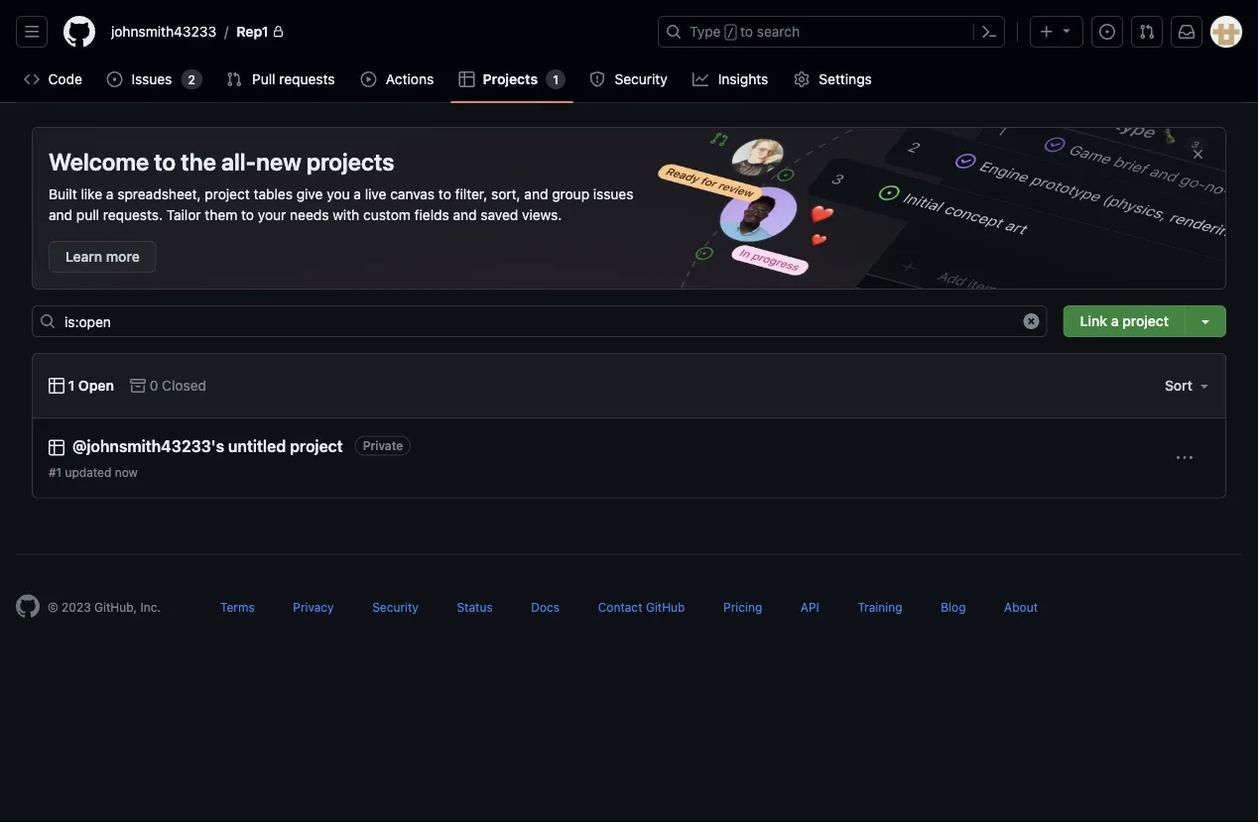 Task type: describe. For each thing, give the bounding box(es) containing it.
built
[[49, 186, 77, 202]]

clear image
[[1024, 314, 1040, 330]]

0 horizontal spatial a
[[106, 186, 114, 202]]

group
[[552, 186, 590, 202]]

johnsmith43233 /
[[111, 23, 229, 40]]

sort button
[[1164, 370, 1213, 402]]

graph image
[[693, 71, 709, 87]]

code
[[48, 71, 82, 87]]

requests
[[279, 71, 335, 87]]

requests.
[[103, 206, 163, 223]]

insights link
[[685, 65, 778, 94]]

1 vertical spatial security
[[372, 601, 419, 615]]

privacy
[[293, 601, 334, 615]]

a inside popup button
[[1112, 313, 1119, 330]]

pull
[[76, 206, 99, 223]]

contact github
[[598, 601, 685, 615]]

welcome
[[49, 148, 149, 176]]

settings
[[819, 71, 872, 87]]

actions link
[[353, 65, 443, 94]]

homepage image
[[16, 595, 40, 619]]

docs link
[[531, 601, 560, 615]]

issues
[[132, 71, 172, 87]]

about link
[[1005, 601, 1038, 615]]

live
[[365, 186, 387, 202]]

to left search
[[741, 23, 753, 40]]

@johnsmith43233's untitled project
[[72, 437, 343, 456]]

search
[[757, 23, 800, 40]]

canvas
[[390, 186, 435, 202]]

©
[[48, 601, 58, 615]]

git pull request image
[[1139, 24, 1155, 40]]

pull requests
[[252, 71, 335, 87]]

code image
[[24, 71, 40, 87]]

johnsmith43233
[[111, 23, 216, 40]]

2 horizontal spatial and
[[524, 186, 548, 202]]

new
[[256, 148, 302, 176]]

kebab horizontal image
[[1177, 451, 1193, 466]]

like
[[81, 186, 102, 202]]

#1
[[49, 466, 62, 480]]

link a project button
[[1064, 306, 1185, 337]]

2023
[[62, 601, 91, 615]]

/ for type
[[727, 26, 734, 40]]

terms
[[220, 601, 255, 615]]

triangle down image inside sort popup button
[[1197, 378, 1213, 394]]

gear image
[[794, 71, 810, 87]]

link a project
[[1081, 313, 1169, 330]]

inc.
[[140, 601, 161, 615]]

privacy link
[[293, 601, 334, 615]]

play image
[[361, 71, 377, 87]]

0 closed
[[146, 378, 207, 394]]

open
[[78, 378, 114, 394]]

contact github link
[[598, 601, 685, 615]]

api link
[[801, 601, 820, 615]]

updated
[[65, 466, 111, 480]]

spreadsheet,
[[117, 186, 201, 202]]

lock image
[[273, 26, 284, 38]]

table image inside the '1 open' link
[[49, 378, 65, 394]]

plus image
[[1039, 24, 1055, 40]]

private
[[363, 439, 403, 453]]

#1 updated now
[[49, 466, 138, 480]]

blog link
[[941, 601, 966, 615]]

1 for 1
[[553, 72, 559, 86]]

0 horizontal spatial triangle down image
[[1059, 22, 1075, 38]]

learn
[[66, 249, 102, 265]]

issue opened image for git pull request icon at the left top of page
[[107, 71, 122, 87]]

project inside welcome to the all-new projects built like a spreadsheet, project tables give you a live canvas to filter, sort, and group issues and pull requests. tailor them to your needs with custom fields and saved views.
[[205, 186, 250, 202]]

search image
[[40, 314, 56, 330]]

your
[[258, 206, 286, 223]]

api
[[801, 601, 820, 615]]

© 2023 github, inc.
[[48, 601, 161, 615]]

0 closed link
[[130, 376, 207, 397]]

issues
[[593, 186, 634, 202]]

closed
[[162, 378, 207, 394]]

more
[[106, 249, 140, 265]]

you
[[327, 186, 350, 202]]

terms link
[[220, 601, 255, 615]]

tables
[[254, 186, 293, 202]]

status
[[457, 601, 493, 615]]

type
[[690, 23, 721, 40]]

git pull request image
[[226, 71, 242, 87]]

training link
[[858, 601, 903, 615]]

views.
[[522, 206, 562, 223]]

archive image
[[130, 378, 146, 394]]

link
[[1081, 313, 1108, 330]]

0 horizontal spatial security link
[[372, 601, 419, 615]]

needs
[[290, 206, 329, 223]]

give
[[297, 186, 323, 202]]

/ for johnsmith43233
[[224, 23, 229, 40]]

0 vertical spatial security link
[[582, 65, 677, 94]]



Task type: vqa. For each thing, say whether or not it's contained in the screenshot.
the topmost how
no



Task type: locate. For each thing, give the bounding box(es) containing it.
project inside popup button
[[1123, 313, 1169, 330]]

close image
[[1191, 146, 1207, 162]]

1 vertical spatial 1
[[68, 378, 75, 394]]

1 horizontal spatial project
[[290, 437, 343, 456]]

0
[[150, 378, 158, 394]]

actions
[[386, 71, 434, 87]]

a
[[106, 186, 114, 202], [354, 186, 361, 202], [1112, 313, 1119, 330]]

1 left shield icon
[[553, 72, 559, 86]]

all-
[[221, 148, 256, 176]]

project for @johnsmith43233's untitled project
[[290, 437, 343, 456]]

table image
[[49, 378, 65, 394], [49, 440, 65, 456]]

status link
[[457, 601, 493, 615]]

sort
[[1165, 378, 1193, 394]]

pull
[[252, 71, 276, 87]]

pull requests link
[[218, 65, 345, 94]]

custom
[[363, 206, 411, 223]]

security inside security link
[[615, 71, 668, 87]]

2 vertical spatial project
[[290, 437, 343, 456]]

fields
[[415, 206, 449, 223]]

0 vertical spatial 1
[[553, 72, 559, 86]]

insights
[[718, 71, 769, 87]]

command palette image
[[982, 24, 998, 40]]

0 vertical spatial issue opened image
[[1100, 24, 1116, 40]]

2 horizontal spatial a
[[1112, 313, 1119, 330]]

homepage image
[[64, 16, 95, 48]]

projects
[[307, 148, 395, 176]]

a left live
[[354, 186, 361, 202]]

triangle down image right plus icon
[[1059, 22, 1075, 38]]

1 horizontal spatial security link
[[582, 65, 677, 94]]

pricing link
[[724, 601, 763, 615]]

security
[[615, 71, 668, 87], [372, 601, 419, 615]]

johnsmith43233 link
[[103, 16, 224, 48]]

a right "link"
[[1112, 313, 1119, 330]]

to up the spreadsheet,
[[154, 148, 176, 176]]

contact
[[598, 601, 643, 615]]

/ inside type / to search
[[727, 26, 734, 40]]

and down built
[[49, 206, 73, 223]]

0 horizontal spatial /
[[224, 23, 229, 40]]

them
[[205, 206, 238, 223]]

about
[[1005, 601, 1038, 615]]

0 horizontal spatial project
[[205, 186, 250, 202]]

@johnsmith43233's untitled project link
[[72, 437, 343, 456]]

code link
[[16, 65, 91, 94]]

with
[[333, 206, 360, 223]]

1 vertical spatial issue opened image
[[107, 71, 122, 87]]

issue opened image left 'issues'
[[107, 71, 122, 87]]

type / to search
[[690, 23, 800, 40]]

settings link
[[786, 65, 882, 94]]

2 horizontal spatial project
[[1123, 313, 1169, 330]]

list containing johnsmith43233 /
[[103, 16, 646, 48]]

Search all projects text field
[[32, 306, 1048, 337]]

0 horizontal spatial 1
[[68, 378, 75, 394]]

welcome to the all-new projects built like a spreadsheet, project tables give you a live canvas to filter, sort, and group issues and pull requests. tailor them to your needs with custom fields and saved views.
[[49, 148, 634, 223]]

to
[[741, 23, 753, 40], [154, 148, 176, 176], [439, 186, 451, 202], [241, 206, 254, 223]]

1 for 1 open
[[68, 378, 75, 394]]

1 table image from the top
[[49, 378, 65, 394]]

1 vertical spatial security link
[[372, 601, 419, 615]]

rep1 link
[[229, 16, 292, 48]]

and down filter,
[[453, 206, 477, 223]]

untitled
[[228, 437, 286, 456]]

1 open link
[[49, 376, 114, 397]]

docs
[[531, 601, 560, 615]]

table image
[[459, 71, 475, 87]]

learn more link
[[49, 241, 157, 273]]

security right shield icon
[[615, 71, 668, 87]]

0 vertical spatial security
[[615, 71, 668, 87]]

training
[[858, 601, 903, 615]]

github,
[[94, 601, 137, 615]]

0 horizontal spatial security
[[372, 601, 419, 615]]

1 vertical spatial triangle down image
[[1197, 378, 1213, 394]]

1 vertical spatial project
[[1123, 313, 1169, 330]]

/
[[224, 23, 229, 40], [727, 26, 734, 40]]

issue opened image left git pull request image on the top right of page
[[1100, 24, 1116, 40]]

project right "link"
[[1123, 313, 1169, 330]]

issue opened image for git pull request image on the top right of page
[[1100, 24, 1116, 40]]

table image left the open
[[49, 378, 65, 394]]

learn more
[[66, 249, 140, 265]]

now
[[115, 466, 138, 480]]

projects
[[483, 71, 538, 87]]

rep1
[[236, 23, 269, 40]]

triangle down image
[[1059, 22, 1075, 38], [1197, 378, 1213, 394]]

project for link a project
[[1123, 313, 1169, 330]]

0 horizontal spatial issue opened image
[[107, 71, 122, 87]]

issue opened image
[[1100, 24, 1116, 40], [107, 71, 122, 87]]

list
[[103, 16, 646, 48]]

1 horizontal spatial and
[[453, 206, 477, 223]]

2
[[188, 72, 195, 86]]

triangle down image right sort
[[1197, 378, 1213, 394]]

0 vertical spatial project
[[205, 186, 250, 202]]

tailor
[[167, 206, 201, 223]]

the
[[181, 148, 216, 176]]

shield image
[[590, 71, 606, 87]]

a right like
[[106, 186, 114, 202]]

1 horizontal spatial a
[[354, 186, 361, 202]]

1 horizontal spatial /
[[727, 26, 734, 40]]

project right untitled
[[290, 437, 343, 456]]

filter,
[[455, 186, 488, 202]]

1 horizontal spatial issue opened image
[[1100, 24, 1116, 40]]

notifications image
[[1179, 24, 1195, 40]]

@johnsmith43233's
[[72, 437, 224, 456]]

to left your
[[241, 206, 254, 223]]

1 open
[[65, 378, 114, 394]]

to up fields
[[439, 186, 451, 202]]

1 horizontal spatial 1
[[553, 72, 559, 86]]

saved
[[481, 206, 518, 223]]

github
[[646, 601, 685, 615]]

1 horizontal spatial security
[[615, 71, 668, 87]]

security left status
[[372, 601, 419, 615]]

security link left status
[[372, 601, 419, 615]]

/ inside johnsmith43233 /
[[224, 23, 229, 40]]

and up views.
[[524, 186, 548, 202]]

/ left "rep1"
[[224, 23, 229, 40]]

0 vertical spatial table image
[[49, 378, 65, 394]]

blog
[[941, 601, 966, 615]]

1 left the open
[[68, 378, 75, 394]]

1 vertical spatial table image
[[49, 440, 65, 456]]

project up them
[[205, 186, 250, 202]]

1
[[553, 72, 559, 86], [68, 378, 75, 394]]

project
[[205, 186, 250, 202], [1123, 313, 1169, 330], [290, 437, 343, 456]]

1 horizontal spatial triangle down image
[[1197, 378, 1213, 394]]

0 horizontal spatial and
[[49, 206, 73, 223]]

sort,
[[491, 186, 521, 202]]

security link
[[582, 65, 677, 94], [372, 601, 419, 615]]

0 vertical spatial triangle down image
[[1059, 22, 1075, 38]]

pricing
[[724, 601, 763, 615]]

2 table image from the top
[[49, 440, 65, 456]]

security link left graph image
[[582, 65, 677, 94]]

table image up #1
[[49, 440, 65, 456]]

/ right the type
[[727, 26, 734, 40]]



